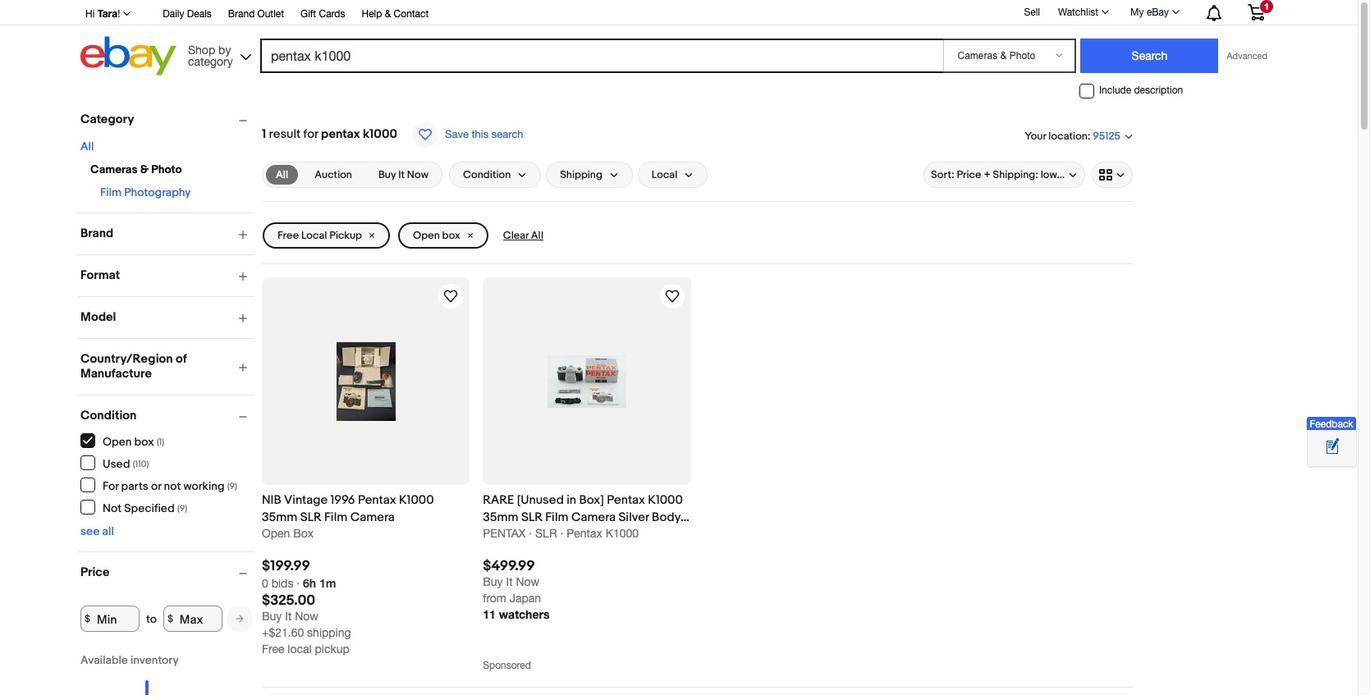 Task type: vqa. For each thing, say whether or not it's contained in the screenshot.
PENTAX · SLR · Pentax K1000's Pentax
yes



Task type: locate. For each thing, give the bounding box(es) containing it.
auction
[[315, 168, 352, 182]]

0 vertical spatial condition button
[[449, 162, 541, 188]]

country/region of manufacture
[[80, 352, 187, 382]]

brand left outlet
[[228, 8, 255, 20]]

brand up format
[[80, 226, 114, 241]]

for
[[304, 126, 318, 142]]

buy inside the $199.99 0 bids · 6h 1m $325.00 buy it now +$21.60 shipping free local pickup
[[262, 611, 282, 624]]

2 $ from the left
[[168, 613, 173, 625]]

open inside "link"
[[413, 229, 440, 242]]

1 up advanced
[[1265, 2, 1270, 11]]

slr
[[300, 510, 322, 526], [522, 510, 543, 526], [536, 528, 557, 541]]

1 horizontal spatial camera
[[572, 510, 616, 526]]

2 35mm from the left
[[483, 510, 519, 526]]

(9) down not
[[177, 503, 187, 514]]

pentax down 'box]'
[[567, 528, 603, 541]]

all link
[[80, 140, 94, 154], [266, 165, 298, 185]]

my ebay
[[1131, 7, 1170, 18]]

brand for brand outlet
[[228, 8, 255, 20]]

1 vertical spatial condition
[[80, 408, 137, 424]]

condition
[[463, 168, 511, 182], [80, 408, 137, 424]]

1 horizontal spatial &
[[385, 8, 391, 20]]

1 horizontal spatial pentax
[[567, 528, 603, 541]]

0 vertical spatial 1
[[1265, 2, 1270, 11]]

1 horizontal spatial ·
[[529, 528, 532, 541]]

1 horizontal spatial condition button
[[449, 162, 541, 188]]

0 horizontal spatial film
[[100, 186, 122, 200]]

open down buy it now link
[[413, 229, 440, 242]]

0 horizontal spatial ·
[[297, 578, 300, 591]]

$ up available
[[85, 613, 91, 625]]

local inside dropdown button
[[652, 168, 678, 182]]

1 vertical spatial (9)
[[177, 503, 187, 514]]

0 horizontal spatial all link
[[80, 140, 94, 154]]

slr inside "nib vintage 1996 pentax k1000 35mm slr film camera open box"
[[300, 510, 322, 526]]

& right help
[[385, 8, 391, 20]]

1 vertical spatial japan
[[510, 593, 541, 606]]

condition down save this search
[[463, 168, 511, 182]]

0 horizontal spatial &
[[140, 163, 149, 177]]

all link down result
[[266, 165, 298, 185]]

0 horizontal spatial $
[[85, 613, 91, 625]]

0 horizontal spatial open
[[103, 435, 132, 449]]

k1000 inside "nib vintage 1996 pentax k1000 35mm slr film camera open box"
[[399, 493, 434, 509]]

pentax
[[358, 493, 396, 509], [607, 493, 646, 509], [567, 528, 603, 541]]

0 horizontal spatial it
[[285, 611, 292, 624]]

it inside the $199.99 0 bids · 6h 1m $325.00 buy it now +$21.60 shipping free local pickup
[[285, 611, 292, 624]]

buy up +$21.60
[[262, 611, 282, 624]]

0 horizontal spatial buy
[[262, 611, 282, 624]]

of
[[176, 352, 187, 367]]

0 horizontal spatial brand
[[80, 226, 114, 241]]

1 vertical spatial from
[[483, 593, 507, 606]]

1 vertical spatial open
[[103, 435, 132, 449]]

box left (1)
[[134, 435, 154, 449]]

& inside account navigation
[[385, 8, 391, 20]]

local left pickup
[[301, 229, 327, 242]]

Maximum Value in $ text field
[[163, 606, 222, 632]]

0 vertical spatial open
[[413, 229, 440, 242]]

local
[[288, 643, 312, 657]]

0 vertical spatial condition
[[463, 168, 511, 182]]

0 vertical spatial (9)
[[227, 481, 237, 492]]

bids
[[272, 578, 294, 591]]

2 from from the top
[[483, 593, 507, 606]]

pentax right 1996
[[358, 493, 396, 509]]

camera inside "nib vintage 1996 pentax k1000 35mm slr film camera open box"
[[350, 510, 395, 526]]

1 horizontal spatial (9)
[[227, 481, 237, 492]]

0 vertical spatial price
[[957, 168, 982, 182]]

1 horizontal spatial 1
[[1265, 2, 1270, 11]]

now
[[407, 168, 429, 182], [516, 576, 540, 589], [295, 611, 319, 624]]

available
[[80, 654, 128, 668]]

2 horizontal spatial buy
[[483, 576, 503, 589]]

·
[[529, 528, 532, 541], [560, 528, 564, 541], [297, 578, 300, 591]]

0 horizontal spatial all
[[80, 140, 94, 154]]

camera down 'box]'
[[572, 510, 616, 526]]

it down $325.00
[[285, 611, 292, 624]]

:
[[1088, 129, 1091, 143]]

save this search
[[445, 128, 524, 140]]

price button
[[80, 565, 255, 581]]

local right shipping "dropdown button" at the left top
[[652, 168, 678, 182]]

1 horizontal spatial all link
[[266, 165, 298, 185]]

all
[[102, 525, 114, 539]]

clear all link
[[497, 223, 550, 249]]

all down category
[[80, 140, 94, 154]]

None submit
[[1081, 39, 1219, 73]]

it down $499.99
[[506, 576, 513, 589]]

box for open box (1)
[[134, 435, 154, 449]]

k1000 right 1996
[[399, 493, 434, 509]]

1
[[1265, 2, 1270, 11], [262, 126, 266, 142]]

k1000
[[399, 493, 434, 509], [648, 493, 683, 509], [606, 528, 639, 541]]

1 vertical spatial box
[[134, 435, 154, 449]]

0 vertical spatial &
[[385, 8, 391, 20]]

main content containing $199.99
[[255, 104, 1140, 696]]

all right the clear
[[531, 229, 544, 242]]

box inside "link"
[[442, 229, 461, 242]]

0 horizontal spatial (9)
[[177, 503, 187, 514]]

free
[[278, 229, 299, 242], [262, 643, 285, 657]]

1 horizontal spatial k1000
[[606, 528, 639, 541]]

0 horizontal spatial now
[[295, 611, 319, 624]]

condition button up (1)
[[80, 408, 255, 424]]

2 vertical spatial open
[[262, 528, 290, 541]]

1 horizontal spatial all
[[276, 168, 288, 182]]

1 horizontal spatial 35mm
[[483, 510, 519, 526]]

1 35mm from the left
[[262, 510, 298, 526]]

0 horizontal spatial 35mm
[[262, 510, 298, 526]]

0 vertical spatial all
[[80, 140, 94, 154]]

gift cards link
[[301, 6, 345, 24]]

main content
[[255, 104, 1140, 696]]

now down $325.00
[[295, 611, 319, 624]]

japan down [unused
[[512, 528, 546, 543]]

condition button down save this search
[[449, 162, 541, 188]]

2 camera from the left
[[572, 510, 616, 526]]

0 vertical spatial buy
[[379, 168, 396, 182]]

2 horizontal spatial it
[[506, 576, 513, 589]]

1 inside account navigation
[[1265, 2, 1270, 11]]

0 horizontal spatial price
[[80, 565, 110, 581]]

price down the see all
[[80, 565, 110, 581]]

for parts or not working (9)
[[103, 479, 237, 493]]

35mm up pentax
[[483, 510, 519, 526]]

· for pentax
[[560, 528, 564, 541]]

& for contact
[[385, 8, 391, 20]]

box up watch nib vintage 1996 pentax k1000 35mm slr film camera image
[[442, 229, 461, 242]]

nib vintage 1996 pentax k1000 35mm slr film camera open box
[[262, 493, 434, 541]]

free left pickup
[[278, 229, 299, 242]]

0 horizontal spatial box
[[134, 435, 154, 449]]

0 vertical spatial brand
[[228, 8, 255, 20]]

0 vertical spatial box
[[442, 229, 461, 242]]

include
[[1100, 85, 1132, 96]]

open
[[413, 229, 440, 242], [103, 435, 132, 449], [262, 528, 290, 541]]

2 vertical spatial it
[[285, 611, 292, 624]]

buy down $499.99
[[483, 576, 503, 589]]

my ebay link
[[1122, 2, 1188, 22]]

category
[[80, 112, 134, 127]]

local
[[652, 168, 678, 182], [301, 229, 327, 242]]

film up pentax · slr · pentax k1000
[[546, 510, 569, 526]]

0 vertical spatial local
[[652, 168, 678, 182]]

price left +
[[957, 168, 982, 182]]

1 vertical spatial 1
[[262, 126, 266, 142]]

sell
[[1025, 6, 1041, 18]]

1 vertical spatial brand
[[80, 226, 114, 241]]

now down $499.99
[[516, 576, 540, 589]]

or
[[151, 479, 161, 493]]

Minimum Value in $ text field
[[80, 606, 140, 632]]

1 horizontal spatial brand
[[228, 8, 255, 20]]

1 link
[[1239, 0, 1276, 24]]

box]
[[579, 493, 604, 509]]

1 vertical spatial all
[[276, 168, 288, 182]]

1 vertical spatial price
[[80, 565, 110, 581]]

1 horizontal spatial box
[[442, 229, 461, 242]]

1 from from the top
[[483, 528, 509, 543]]

rare
[[483, 493, 514, 509]]

nib vintage 1996 pentax k1000 35mm slr film camera image
[[336, 342, 396, 421]]

& for photo
[[140, 163, 149, 177]]

by
[[219, 43, 231, 56]]

1 vertical spatial free
[[262, 643, 285, 657]]

open left the "box" at the left of the page
[[262, 528, 290, 541]]

all link down category
[[80, 140, 94, 154]]

1 camera from the left
[[350, 510, 395, 526]]

save
[[445, 128, 469, 140]]

from up 11
[[483, 593, 507, 606]]

0 horizontal spatial 1
[[262, 126, 266, 142]]

1 vertical spatial it
[[506, 576, 513, 589]]

pentax up silver
[[607, 493, 646, 509]]

condition up open box (1)
[[80, 408, 137, 424]]

all down result
[[276, 168, 288, 182]]

All selected text field
[[276, 168, 288, 182]]

k1000 inside rare [unused in box] pentax k1000 35mm slr film camera silver body from japan
[[648, 493, 683, 509]]

0 vertical spatial japan
[[512, 528, 546, 543]]

it inside the $499.99 buy it now from japan 11 watchers
[[506, 576, 513, 589]]

2 horizontal spatial pentax
[[607, 493, 646, 509]]

not specified (9)
[[103, 501, 187, 515]]

0 horizontal spatial condition button
[[80, 408, 255, 424]]

free down +$21.60
[[262, 643, 285, 657]]

auction link
[[305, 165, 362, 185]]

specified
[[124, 501, 175, 515]]

1 horizontal spatial price
[[957, 168, 982, 182]]

1 horizontal spatial open
[[262, 528, 290, 541]]

film photography link
[[100, 186, 191, 200]]

2 horizontal spatial ·
[[560, 528, 564, 541]]

in
[[567, 493, 577, 509]]

gift
[[301, 8, 316, 20]]

camera down 1996
[[350, 510, 395, 526]]

from up $499.99
[[483, 528, 509, 543]]

country/region
[[80, 352, 173, 367]]

(9) right working
[[227, 481, 237, 492]]

1 vertical spatial all link
[[266, 165, 298, 185]]

advanced link
[[1219, 39, 1276, 72]]

1 result for pentax k1000
[[262, 126, 398, 142]]

1 horizontal spatial $
[[168, 613, 173, 625]]

format button
[[80, 268, 255, 283]]

0 horizontal spatial local
[[301, 229, 327, 242]]

japan
[[512, 528, 546, 543], [510, 593, 541, 606]]

nib vintage 1996 pentax k1000 35mm slr film camera heading
[[262, 493, 434, 526]]

1 vertical spatial buy
[[483, 576, 503, 589]]

description
[[1135, 85, 1184, 96]]

contact
[[394, 8, 429, 20]]

save this search button
[[407, 121, 529, 149]]

2 horizontal spatial all
[[531, 229, 544, 242]]

· inside the $199.99 0 bids · 6h 1m $325.00 buy it now +$21.60 shipping free local pickup
[[297, 578, 300, 591]]

1 horizontal spatial condition
[[463, 168, 511, 182]]

0 horizontal spatial pentax
[[358, 493, 396, 509]]

watchers
[[499, 608, 550, 622]]

daily deals link
[[163, 6, 212, 24]]

help & contact link
[[362, 6, 429, 24]]

0 horizontal spatial camera
[[350, 510, 395, 526]]

all
[[80, 140, 94, 154], [276, 168, 288, 182], [531, 229, 544, 242]]

buy down k1000
[[379, 168, 396, 182]]

none submit inside shop by category banner
[[1081, 39, 1219, 73]]

1 horizontal spatial film
[[325, 510, 348, 526]]

hi
[[85, 8, 95, 20]]

rare [unused in box] pentax k1000 35mm slr film camera silver body from japan heading
[[483, 493, 690, 543]]

· for $199.99
[[297, 578, 300, 591]]

film inside "nib vintage 1996 pentax k1000 35mm slr film camera open box"
[[325, 510, 348, 526]]

2 vertical spatial buy
[[262, 611, 282, 624]]

film down cameras
[[100, 186, 122, 200]]

box for open box
[[442, 229, 461, 242]]

shop
[[188, 43, 215, 56]]

0 vertical spatial it
[[398, 168, 405, 182]]

1 left result
[[262, 126, 266, 142]]

1 inside main content
[[262, 126, 266, 142]]

film down 1996
[[325, 510, 348, 526]]

0 vertical spatial all link
[[80, 140, 94, 154]]

buy
[[379, 168, 396, 182], [483, 576, 503, 589], [262, 611, 282, 624]]

1 vertical spatial now
[[516, 576, 540, 589]]

$ right to
[[168, 613, 173, 625]]

it right auction
[[398, 168, 405, 182]]

k1000 up body
[[648, 493, 683, 509]]

35mm inside rare [unused in box] pentax k1000 35mm slr film camera silver body from japan
[[483, 510, 519, 526]]

1 vertical spatial condition button
[[80, 408, 255, 424]]

0 vertical spatial free
[[278, 229, 299, 242]]

now up open box
[[407, 168, 429, 182]]

photo
[[151, 163, 182, 177]]

your
[[1025, 129, 1047, 143]]

1 $ from the left
[[85, 613, 91, 625]]

1 horizontal spatial now
[[407, 168, 429, 182]]

brand inside account navigation
[[228, 8, 255, 20]]

35mm inside "nib vintage 1996 pentax k1000 35mm slr film camera open box"
[[262, 510, 298, 526]]

2 vertical spatial all
[[531, 229, 544, 242]]

clear all
[[503, 229, 544, 242]]

open up used
[[103, 435, 132, 449]]

0 horizontal spatial k1000
[[399, 493, 434, 509]]

1 horizontal spatial it
[[398, 168, 405, 182]]

& left photo
[[140, 163, 149, 177]]

slr inside rare [unused in box] pentax k1000 35mm slr film camera silver body from japan
[[522, 510, 543, 526]]

category button
[[80, 112, 255, 127]]

1 for 1
[[1265, 2, 1270, 11]]

not
[[164, 479, 181, 493]]

ebay
[[1147, 7, 1170, 18]]

k1000 down silver
[[606, 528, 639, 541]]

working
[[184, 479, 225, 493]]

gift cards
[[301, 8, 345, 20]]

35mm down the nib
[[262, 510, 298, 526]]

&
[[385, 8, 391, 20], [140, 163, 149, 177]]

2 horizontal spatial now
[[516, 576, 540, 589]]

2 horizontal spatial film
[[546, 510, 569, 526]]

0 vertical spatial from
[[483, 528, 509, 543]]

1 vertical spatial &
[[140, 163, 149, 177]]

japan up the watchers
[[510, 593, 541, 606]]

2 horizontal spatial k1000
[[648, 493, 683, 509]]

2 vertical spatial now
[[295, 611, 319, 624]]

open for open box (1)
[[103, 435, 132, 449]]

1 horizontal spatial local
[[652, 168, 678, 182]]

pentax inside rare [unused in box] pentax k1000 35mm slr film camera silver body from japan
[[607, 493, 646, 509]]

2 horizontal spatial open
[[413, 229, 440, 242]]



Task type: describe. For each thing, give the bounding box(es) containing it.
lowest
[[1041, 168, 1073, 182]]

condition inside dropdown button
[[463, 168, 511, 182]]

location
[[1049, 129, 1088, 143]]

model button
[[80, 310, 255, 325]]

daily deals
[[163, 8, 212, 20]]

film inside rare [unused in box] pentax k1000 35mm slr film camera silver body from japan
[[546, 510, 569, 526]]

my
[[1131, 7, 1145, 18]]

graph of available inventory between $0 and $1000+ image
[[80, 654, 220, 696]]

pentax for pentax · slr · pentax k1000
[[567, 528, 603, 541]]

shipping button
[[546, 162, 633, 188]]

watchlist
[[1059, 7, 1099, 18]]

(9) inside for parts or not working (9)
[[227, 481, 237, 492]]

$ for "maximum value in $" text field
[[168, 613, 173, 625]]

listing options selector. gallery view selected. image
[[1100, 168, 1126, 182]]

0
[[262, 578, 268, 591]]

0 vertical spatial now
[[407, 168, 429, 182]]

$199.99
[[262, 559, 310, 575]]

for
[[103, 479, 119, 493]]

buy it now
[[379, 168, 429, 182]]

free inside the $199.99 0 bids · 6h 1m $325.00 buy it now +$21.60 shipping free local pickup
[[262, 643, 285, 657]]

cards
[[319, 8, 345, 20]]

sort:
[[931, 168, 955, 182]]

parts
[[121, 479, 148, 493]]

to
[[146, 612, 157, 626]]

now inside the $499.99 buy it now from japan 11 watchers
[[516, 576, 540, 589]]

watchlist link
[[1050, 2, 1117, 22]]

result
[[269, 126, 301, 142]]

watch nib vintage 1996 pentax k1000 35mm slr film camera image
[[441, 287, 461, 306]]

now inside the $199.99 0 bids · 6h 1m $325.00 buy it now +$21.60 shipping free local pickup
[[295, 611, 319, 624]]

box
[[293, 528, 314, 541]]

feedback
[[1310, 419, 1354, 431]]

(1)
[[157, 437, 164, 447]]

shipping
[[307, 627, 351, 640]]

open for open box
[[413, 229, 440, 242]]

(9) inside not specified (9)
[[177, 503, 187, 514]]

cameras
[[90, 163, 138, 177]]

free local pickup
[[278, 229, 362, 242]]

not
[[103, 501, 122, 515]]

(110)
[[133, 459, 149, 469]]

see
[[80, 525, 100, 539]]

tara
[[97, 7, 118, 20]]

help
[[362, 8, 382, 20]]

account navigation
[[76, 0, 1278, 25]]

cameras & photo
[[90, 163, 182, 177]]

see all
[[80, 525, 114, 539]]

japan inside rare [unused in box] pentax k1000 35mm slr film camera silver body from japan
[[512, 528, 546, 543]]

pentax
[[483, 528, 526, 541]]

k1000 for pentax · slr · pentax k1000
[[606, 528, 639, 541]]

include description
[[1100, 85, 1184, 96]]

rare [unused in box] pentax k1000 35mm slr film camera silver body from japan image
[[548, 355, 627, 408]]

model
[[80, 310, 116, 325]]

format
[[80, 268, 120, 283]]

daily
[[163, 8, 184, 20]]

11
[[483, 608, 496, 622]]

pentax inside "nib vintage 1996 pentax k1000 35mm slr film camera open box"
[[358, 493, 396, 509]]

$325.00
[[262, 593, 316, 610]]

open inside "nib vintage 1996 pentax k1000 35mm slr film camera open box"
[[262, 528, 290, 541]]

vintage
[[284, 493, 328, 509]]

local button
[[638, 162, 708, 188]]

first
[[1075, 168, 1094, 182]]

pentax for rare [unused in box] pentax k1000 35mm slr film camera silver body from japan
[[607, 493, 646, 509]]

rare [unused in box] pentax k1000 35mm slr film camera silver body from japan link
[[483, 492, 691, 543]]

deals
[[187, 8, 212, 20]]

95125
[[1094, 130, 1121, 143]]

japan inside the $499.99 buy it now from japan 11 watchers
[[510, 593, 541, 606]]

Search for anything text field
[[263, 40, 941, 71]]

nib vintage 1996 pentax k1000 35mm slr film camera link
[[262, 492, 470, 527]]

shop by category button
[[181, 37, 255, 72]]

brand for brand
[[80, 226, 114, 241]]

1996
[[331, 493, 355, 509]]

open box (1)
[[103, 435, 164, 449]]

[unused
[[517, 493, 564, 509]]

all inside clear all link
[[531, 229, 544, 242]]

hi tara !
[[85, 7, 120, 20]]

brand button
[[80, 226, 255, 241]]

$ for minimum value in $ text box
[[85, 613, 91, 625]]

$499.99
[[483, 559, 535, 575]]

this
[[472, 128, 489, 140]]

0 horizontal spatial condition
[[80, 408, 137, 424]]

country/region of manufacture button
[[80, 352, 255, 382]]

used (110)
[[103, 457, 149, 471]]

!
[[118, 8, 120, 20]]

+$21.60
[[262, 627, 304, 640]]

available inventory
[[80, 654, 179, 668]]

shop by category banner
[[76, 0, 1278, 80]]

watch rare [unused in box] pentax k1000 35mm slr film camera silver body from japan image
[[662, 287, 682, 306]]

1 horizontal spatial buy
[[379, 168, 396, 182]]

silver
[[619, 510, 649, 526]]

k1000 for rare [unused in box] pentax k1000 35mm slr film camera silver body from japan
[[648, 493, 683, 509]]

$199.99 0 bids · 6h 1m $325.00 buy it now +$21.60 shipping free local pickup
[[262, 559, 351, 657]]

shop by category
[[188, 43, 233, 68]]

used
[[103, 457, 130, 471]]

from inside the $499.99 buy it now from japan 11 watchers
[[483, 593, 507, 606]]

see all button
[[80, 525, 114, 539]]

camera inside rare [unused in box] pentax k1000 35mm slr film camera silver body from japan
[[572, 510, 616, 526]]

from inside rare [unused in box] pentax k1000 35mm slr film camera silver body from japan
[[483, 528, 509, 543]]

1 for 1 result for pentax k1000
[[262, 126, 266, 142]]

1 vertical spatial local
[[301, 229, 327, 242]]

open box link
[[398, 223, 489, 249]]

outlet
[[258, 8, 284, 20]]

pickup
[[315, 643, 350, 657]]

open box
[[413, 229, 461, 242]]

buy inside the $499.99 buy it now from japan 11 watchers
[[483, 576, 503, 589]]

your location : 95125
[[1025, 129, 1121, 143]]

brand outlet link
[[228, 6, 284, 24]]

help & contact
[[362, 8, 429, 20]]

price inside dropdown button
[[957, 168, 982, 182]]



